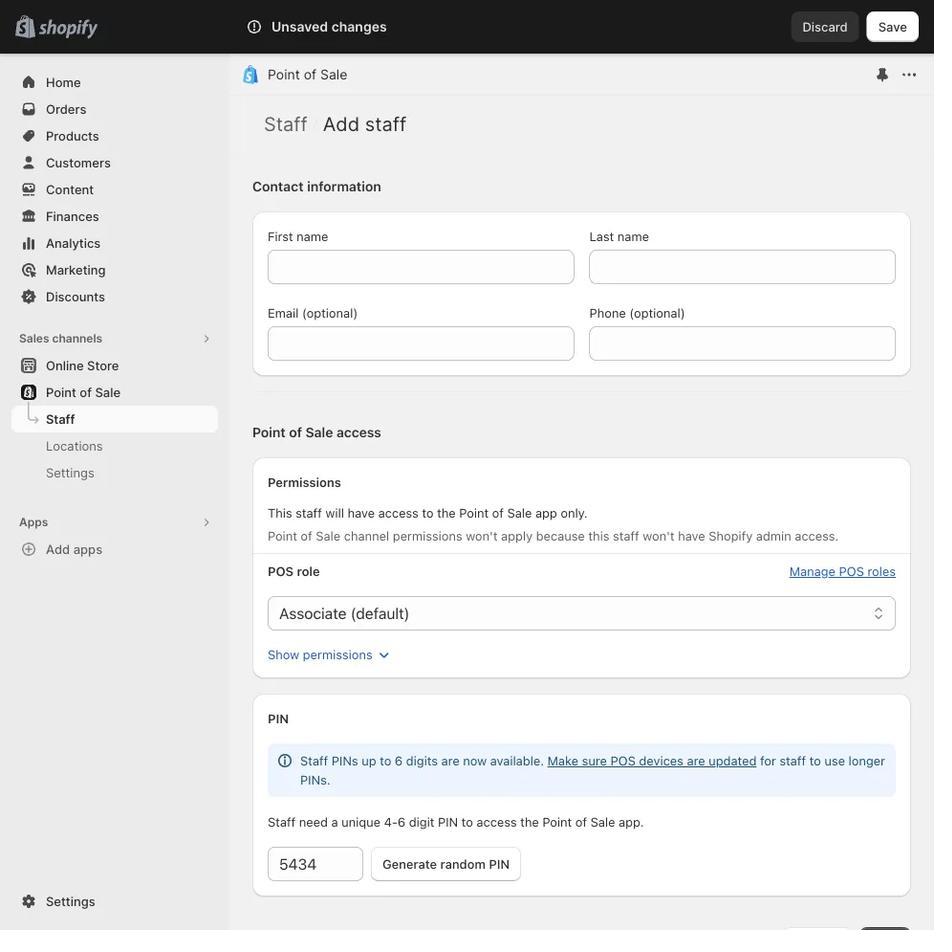 Task type: vqa. For each thing, say whether or not it's contained in the screenshot.
ADD corresponding to Add apps
yes



Task type: locate. For each thing, give the bounding box(es) containing it.
staff link
[[11, 406, 218, 433]]

of down online store at the top left of the page
[[80, 385, 92, 400]]

point
[[268, 67, 300, 83], [46, 385, 76, 400]]

point down online
[[46, 385, 76, 400]]

staff inside staff link
[[46, 411, 75, 426]]

1 vertical spatial point of sale link
[[11, 379, 218, 406]]

point of sale
[[268, 67, 348, 83], [46, 385, 121, 400]]

2 settings link from the top
[[11, 888, 218, 915]]

orders link
[[11, 96, 218, 122]]

shopify image
[[39, 20, 98, 39]]

sales channels
[[19, 332, 103, 345]]

search button
[[230, 11, 777, 42]]

online store link
[[11, 352, 218, 379]]

of down unsaved
[[304, 67, 317, 83]]

orders
[[46, 101, 87, 116]]

1 horizontal spatial point of sale
[[268, 67, 348, 83]]

home link
[[11, 69, 218, 96]]

add inside button
[[46, 542, 70, 556]]

0 vertical spatial settings link
[[11, 459, 218, 486]]

1 vertical spatial sale
[[95, 385, 121, 400]]

1 horizontal spatial add
[[323, 112, 360, 136]]

0 vertical spatial sale
[[321, 67, 348, 83]]

point of sale link down the 'store'
[[11, 379, 218, 406]]

add apps button
[[11, 536, 218, 563]]

locations link
[[11, 433, 218, 459]]

point of sale down unsaved
[[268, 67, 348, 83]]

0 vertical spatial point of sale link
[[268, 67, 348, 83]]

0 horizontal spatial point
[[46, 385, 76, 400]]

online store
[[46, 358, 119, 373]]

staff left add staff
[[264, 112, 308, 136]]

discard button
[[792, 11, 860, 42]]

settings link
[[11, 459, 218, 486], [11, 888, 218, 915]]

add left apps
[[46, 542, 70, 556]]

1 vertical spatial settings
[[46, 894, 95, 909]]

0 horizontal spatial add
[[46, 542, 70, 556]]

1 vertical spatial add
[[46, 542, 70, 556]]

discounts link
[[11, 283, 218, 310]]

0 horizontal spatial point of sale
[[46, 385, 121, 400]]

point of sale down online store at the top left of the page
[[46, 385, 121, 400]]

staff button
[[264, 112, 308, 136]]

1 horizontal spatial point of sale link
[[268, 67, 348, 83]]

discard
[[803, 19, 849, 34]]

1 vertical spatial settings link
[[11, 888, 218, 915]]

of
[[304, 67, 317, 83], [80, 385, 92, 400]]

settings
[[46, 465, 94, 480], [46, 894, 95, 909]]

1 settings link from the top
[[11, 459, 218, 486]]

unsaved changes
[[272, 19, 387, 35]]

sale
[[321, 67, 348, 83], [95, 385, 121, 400]]

icon for point of sale image
[[241, 65, 260, 84]]

1 horizontal spatial point
[[268, 67, 300, 83]]

customers
[[46, 155, 111, 170]]

changes
[[332, 19, 387, 35]]

0 horizontal spatial staff
[[46, 411, 75, 426]]

sale down unsaved changes
[[321, 67, 348, 83]]

staff for staff link
[[46, 411, 75, 426]]

0 vertical spatial point
[[268, 67, 300, 83]]

home
[[46, 75, 81, 89]]

customers link
[[11, 149, 218, 176]]

staff
[[264, 112, 308, 136], [46, 411, 75, 426]]

apps
[[73, 542, 102, 556]]

apps button
[[11, 509, 218, 536]]

0 vertical spatial add
[[323, 112, 360, 136]]

0 vertical spatial of
[[304, 67, 317, 83]]

1 horizontal spatial staff
[[264, 112, 308, 136]]

1 horizontal spatial of
[[304, 67, 317, 83]]

staff up the locations
[[46, 411, 75, 426]]

0 horizontal spatial of
[[80, 385, 92, 400]]

1 horizontal spatial sale
[[321, 67, 348, 83]]

add left "staff"
[[323, 112, 360, 136]]

sale down the 'store'
[[95, 385, 121, 400]]

1 vertical spatial point
[[46, 385, 76, 400]]

0 vertical spatial settings
[[46, 465, 94, 480]]

products link
[[11, 122, 218, 149]]

0 vertical spatial staff
[[264, 112, 308, 136]]

0 vertical spatial point of sale
[[268, 67, 348, 83]]

point of sale link
[[268, 67, 348, 83], [11, 379, 218, 406]]

unsaved
[[272, 19, 328, 35]]

add
[[323, 112, 360, 136], [46, 542, 70, 556]]

discounts
[[46, 289, 105, 304]]

marketing link
[[11, 256, 218, 283]]

point of sale link down unsaved
[[268, 67, 348, 83]]

1 vertical spatial staff
[[46, 411, 75, 426]]

point right icon for point of sale
[[268, 67, 300, 83]]



Task type: describe. For each thing, give the bounding box(es) containing it.
1 settings from the top
[[46, 465, 94, 480]]

online
[[46, 358, 84, 373]]

0 horizontal spatial point of sale link
[[11, 379, 218, 406]]

search
[[261, 19, 302, 34]]

save
[[879, 19, 908, 34]]

apps
[[19, 515, 48, 529]]

add apps
[[46, 542, 102, 556]]

content link
[[11, 176, 218, 203]]

settings link for staff link
[[11, 459, 218, 486]]

store
[[87, 358, 119, 373]]

1 vertical spatial of
[[80, 385, 92, 400]]

channels
[[52, 332, 103, 345]]

analytics link
[[11, 230, 218, 256]]

analytics
[[46, 235, 101, 250]]

online store button
[[0, 352, 230, 379]]

locations
[[46, 438, 103, 453]]

content
[[46, 182, 94, 197]]

finances
[[46, 209, 99, 223]]

finances link
[[11, 203, 218, 230]]

products
[[46, 128, 99, 143]]

add for add staff
[[323, 112, 360, 136]]

sales
[[19, 332, 49, 345]]

staff
[[365, 112, 407, 136]]

staff for the staff button
[[264, 112, 308, 136]]

marketing
[[46, 262, 106, 277]]

add for add apps
[[46, 542, 70, 556]]

sales channels button
[[11, 325, 218, 352]]

0 horizontal spatial sale
[[95, 385, 121, 400]]

1 vertical spatial point of sale
[[46, 385, 121, 400]]

save button
[[868, 11, 920, 42]]

settings link for home link
[[11, 888, 218, 915]]

add staff
[[323, 112, 407, 136]]

2 settings from the top
[[46, 894, 95, 909]]



